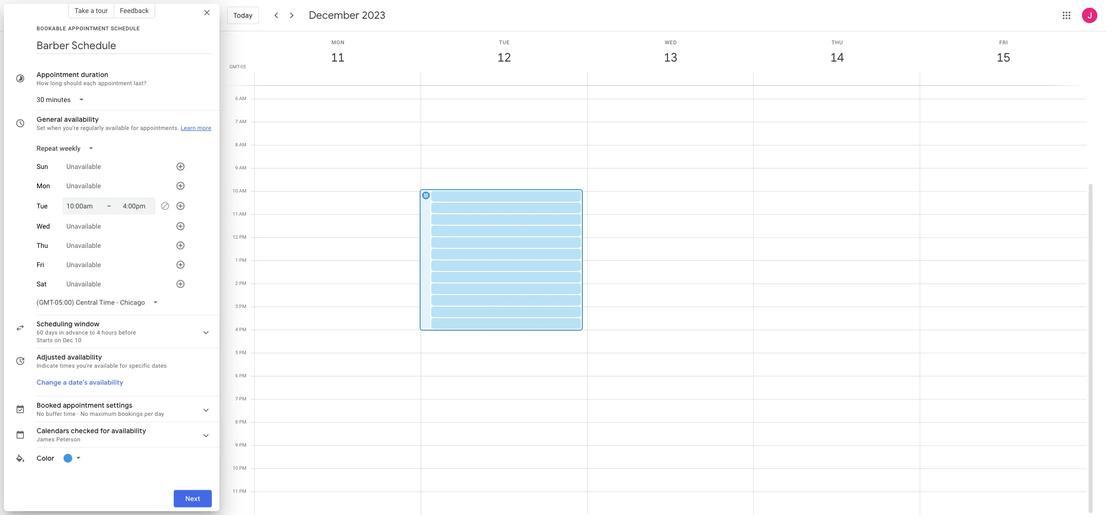 Task type: vqa. For each thing, say whether or not it's contained in the screenshot.


Task type: describe. For each thing, give the bounding box(es) containing it.
appointment inside booked appointment settings no buffer time · no maximum bookings per day
[[63, 401, 105, 410]]

when
[[47, 125, 61, 131]]

mon for mon
[[37, 182, 50, 190]]

for inside adjusted availability indicate times you're available for specific dates
[[120, 363, 127, 369]]

pm for 4 pm
[[239, 327, 247, 332]]

14
[[830, 50, 844, 65]]

thu 14
[[830, 39, 844, 65]]

days
[[45, 329, 58, 336]]

learn more link
[[181, 125, 211, 131]]

each
[[83, 80, 96, 87]]

before
[[119, 329, 136, 336]]

today
[[234, 11, 253, 20]]

thursday, december 14 element
[[827, 47, 849, 69]]

mon 11
[[331, 39, 345, 65]]

color
[[37, 454, 54, 463]]

change a date's availability button
[[33, 374, 127, 391]]

day
[[155, 411, 164, 418]]

indicate
[[37, 363, 58, 369]]

6 pm
[[235, 373, 247, 379]]

starts
[[37, 337, 53, 344]]

12 inside column header
[[497, 50, 511, 65]]

am for 7 am
[[239, 119, 247, 124]]

scheduling window 60 days in advance to 4 hours before starts on dec 10
[[37, 320, 136, 344]]

mon for mon 11
[[332, 39, 345, 46]]

pm for 3 pm
[[239, 304, 247, 309]]

3
[[235, 304, 238, 309]]

feedback button
[[114, 3, 155, 18]]

unavailable for sat
[[66, 280, 101, 288]]

you're for general
[[63, 125, 79, 131]]

8 for 8 am
[[235, 142, 238, 147]]

15
[[997, 50, 1010, 65]]

for inside the calendars checked for availability james peterson
[[100, 427, 110, 435]]

duration
[[81, 70, 108, 79]]

grid containing 11
[[223, 31, 1095, 515]]

unavailable all day image
[[158, 198, 173, 214]]

sat
[[37, 280, 46, 288]]

1 vertical spatial 12
[[233, 235, 238, 240]]

am for 10 am
[[239, 188, 247, 194]]

a for change
[[63, 378, 67, 387]]

calendars checked for availability james peterson
[[37, 427, 146, 443]]

9 for 9 pm
[[235, 443, 238, 448]]

take
[[75, 7, 89, 14]]

buffer
[[46, 411, 62, 418]]

appointments.
[[140, 125, 179, 131]]

adjusted
[[37, 353, 66, 362]]

wednesday, december 13 element
[[660, 47, 682, 69]]

pm for 7 pm
[[239, 396, 247, 402]]

on
[[54, 337, 61, 344]]

settings
[[106, 401, 132, 410]]

10 am
[[233, 188, 247, 194]]

schedule
[[111, 26, 140, 32]]

1 horizontal spatial 4
[[235, 327, 238, 332]]

2023
[[362, 9, 386, 22]]

1
[[235, 258, 238, 263]]

8 am
[[235, 142, 247, 147]]

pm for 6 pm
[[239, 373, 247, 379]]

today button
[[227, 4, 259, 27]]

2
[[235, 281, 238, 286]]

monday, december 11 element
[[327, 47, 349, 69]]

you're for adjusted
[[77, 363, 93, 369]]

6 for 6 pm
[[235, 373, 238, 379]]

hours
[[102, 329, 117, 336]]

unavailable for mon
[[66, 182, 101, 190]]

bookable
[[37, 26, 66, 32]]

11 for 11 pm
[[233, 489, 238, 494]]

times
[[60, 363, 75, 369]]

pm for 2 pm
[[239, 281, 247, 286]]

availability inside button
[[89, 378, 123, 387]]

05
[[241, 64, 246, 69]]

1 no from the left
[[37, 411, 44, 418]]

9 am
[[235, 165, 247, 170]]

appointment duration how long should each appointment last?
[[37, 70, 147, 87]]

gmt-
[[230, 64, 241, 69]]

11 am
[[233, 211, 247, 217]]

tue for tue 12
[[499, 39, 510, 46]]

scheduling
[[37, 320, 73, 328]]

15 column header
[[920, 31, 1087, 85]]

pm for 1 pm
[[239, 258, 247, 263]]

am for 9 am
[[239, 165, 247, 170]]

4 pm
[[235, 327, 247, 332]]

to
[[90, 329, 95, 336]]

unavailable for fri
[[66, 261, 101, 269]]

3 pm
[[235, 304, 247, 309]]

for inside general availability set when you're regularly available for appointments. learn more
[[131, 125, 139, 131]]

dates
[[152, 363, 167, 369]]

a for take
[[91, 7, 94, 14]]

12 pm
[[233, 235, 247, 240]]

change
[[37, 378, 61, 387]]

bookable appointment schedule
[[37, 26, 140, 32]]

wed for wed
[[37, 222, 50, 230]]

wed for wed 13
[[665, 39, 677, 46]]

11 pm
[[233, 489, 247, 494]]

james
[[37, 436, 55, 443]]

time
[[64, 411, 76, 418]]

pm for 8 pm
[[239, 419, 247, 425]]

fri 15
[[997, 39, 1010, 65]]

13 column header
[[587, 31, 754, 85]]

7 for 7 pm
[[235, 396, 238, 402]]

booked appointment settings no buffer time · no maximum bookings per day
[[37, 401, 164, 418]]

tour
[[96, 7, 108, 14]]

4 inside the scheduling window 60 days in advance to 4 hours before starts on dec 10
[[97, 329, 100, 336]]

6 am
[[235, 96, 247, 101]]

unavailable for wed
[[66, 222, 101, 230]]

available inside general availability set when you're regularly available for appointments. learn more
[[105, 125, 129, 131]]

wed 13
[[664, 39, 677, 65]]

am for 11 am
[[239, 211, 247, 217]]

general
[[37, 115, 62, 124]]

more
[[198, 125, 211, 131]]

8 pm
[[235, 419, 247, 425]]

tue for tue
[[37, 202, 48, 210]]



Task type: locate. For each thing, give the bounding box(es) containing it.
0 vertical spatial 11
[[331, 50, 344, 65]]

pm for 12 pm
[[239, 235, 247, 240]]

pm right the 5
[[239, 350, 247, 355]]

wed inside wed 13
[[665, 39, 677, 46]]

4
[[235, 327, 238, 332], [97, 329, 100, 336]]

0 vertical spatial available
[[105, 125, 129, 131]]

7 for 7 am
[[235, 119, 238, 124]]

a left 'tour' at left top
[[91, 7, 94, 14]]

mon down sun
[[37, 182, 50, 190]]

a inside button
[[63, 378, 67, 387]]

1 horizontal spatial fri
[[1000, 39, 1009, 46]]

unavailable for sun
[[66, 163, 101, 170]]

window
[[74, 320, 100, 328]]

11 down 10 am
[[233, 211, 238, 217]]

4 down 3
[[235, 327, 238, 332]]

1 vertical spatial 6
[[235, 373, 238, 379]]

thu for thu 14
[[832, 39, 844, 46]]

10 pm
[[233, 466, 247, 471]]

1 pm
[[235, 258, 247, 263]]

no down booked
[[37, 411, 44, 418]]

1 horizontal spatial tue
[[499, 39, 510, 46]]

1 am from the top
[[239, 96, 247, 101]]

you're inside general availability set when you're regularly available for appointments. learn more
[[63, 125, 79, 131]]

9 up 10 pm
[[235, 443, 238, 448]]

3 pm from the top
[[239, 281, 247, 286]]

thu inside "thu 14"
[[832, 39, 844, 46]]

you're right when
[[63, 125, 79, 131]]

0 horizontal spatial 4
[[97, 329, 100, 336]]

a left "date's"
[[63, 378, 67, 387]]

1 vertical spatial thu
[[37, 242, 48, 249]]

december 2023
[[309, 9, 386, 22]]

5 pm from the top
[[239, 327, 247, 332]]

1 horizontal spatial a
[[91, 7, 94, 14]]

1 horizontal spatial mon
[[332, 39, 345, 46]]

2 vertical spatial 11
[[233, 489, 238, 494]]

sun
[[37, 163, 48, 170]]

2 6 from the top
[[235, 373, 238, 379]]

2 horizontal spatial for
[[131, 125, 139, 131]]

dec
[[63, 337, 73, 344]]

9 up 10 am
[[235, 165, 238, 170]]

take a tour button
[[68, 3, 114, 18]]

0 horizontal spatial for
[[100, 427, 110, 435]]

1 7 from the top
[[235, 119, 238, 124]]

adjusted availability indicate times you're available for specific dates
[[37, 353, 167, 369]]

11 inside mon 11
[[331, 50, 344, 65]]

am up the 7 am
[[239, 96, 247, 101]]

0 vertical spatial a
[[91, 7, 94, 14]]

no right ·
[[81, 411, 88, 418]]

am for 6 am
[[239, 96, 247, 101]]

2 unavailable from the top
[[66, 182, 101, 190]]

2 7 from the top
[[235, 396, 238, 402]]

appointment inside appointment duration how long should each appointment last?
[[98, 80, 132, 87]]

0 vertical spatial 10
[[233, 188, 238, 194]]

10 inside the scheduling window 60 days in advance to 4 hours before starts on dec 10
[[75, 337, 81, 344]]

0 horizontal spatial wed
[[37, 222, 50, 230]]

pm right 1 at the left of page
[[239, 258, 247, 263]]

thu up sat
[[37, 242, 48, 249]]

availability inside adjusted availability indicate times you're available for specific dates
[[67, 353, 102, 362]]

Start time on Tuesdays text field
[[66, 200, 95, 212]]

pm
[[239, 235, 247, 240], [239, 258, 247, 263], [239, 281, 247, 286], [239, 304, 247, 309], [239, 327, 247, 332], [239, 350, 247, 355], [239, 373, 247, 379], [239, 396, 247, 402], [239, 419, 247, 425], [239, 443, 247, 448], [239, 466, 247, 471], [239, 489, 247, 494]]

appointment
[[37, 70, 79, 79]]

regularly
[[81, 125, 104, 131]]

0 vertical spatial 12
[[497, 50, 511, 65]]

next button
[[174, 487, 212, 510]]

bookings
[[118, 411, 143, 418]]

tue left start time on tuesdays text box
[[37, 202, 48, 210]]

6 for 6 am
[[235, 96, 238, 101]]

take a tour
[[75, 7, 108, 14]]

12 column header
[[421, 31, 588, 85]]

advance
[[66, 329, 88, 336]]

0 vertical spatial 7
[[235, 119, 238, 124]]

2 pm from the top
[[239, 258, 247, 263]]

availability inside the calendars checked for availability james peterson
[[112, 427, 146, 435]]

learn
[[181, 125, 196, 131]]

6 up the 7 am
[[235, 96, 238, 101]]

10 up 11 pm
[[233, 466, 238, 471]]

1 vertical spatial appointment
[[63, 401, 105, 410]]

in
[[59, 329, 64, 336]]

availability up 'times'
[[67, 353, 102, 362]]

wed
[[665, 39, 677, 46], [37, 222, 50, 230]]

for left appointments.
[[131, 125, 139, 131]]

thu up "14"
[[832, 39, 844, 46]]

2 pm
[[235, 281, 247, 286]]

am up 12 pm
[[239, 211, 247, 217]]

0 horizontal spatial thu
[[37, 242, 48, 249]]

availability
[[64, 115, 99, 124], [67, 353, 102, 362], [89, 378, 123, 387], [112, 427, 146, 435]]

you're
[[63, 125, 79, 131], [77, 363, 93, 369]]

7 pm
[[235, 396, 247, 402]]

last?
[[134, 80, 147, 87]]

checked
[[71, 427, 99, 435]]

9
[[235, 165, 238, 170], [235, 443, 238, 448]]

fri up sat
[[37, 261, 44, 269]]

1 8 from the top
[[235, 142, 238, 147]]

6 unavailable from the top
[[66, 280, 101, 288]]

11 for 11 am
[[233, 211, 238, 217]]

availability inside general availability set when you're regularly available for appointments. learn more
[[64, 115, 99, 124]]

change a date's availability
[[37, 378, 123, 387]]

grid
[[223, 31, 1095, 515]]

1 vertical spatial 10
[[75, 337, 81, 344]]

14 column header
[[754, 31, 921, 85]]

a inside "button"
[[91, 7, 94, 14]]

you're up the change a date's availability button
[[77, 363, 93, 369]]

5
[[235, 350, 238, 355]]

1 vertical spatial a
[[63, 378, 67, 387]]

pm right 3
[[239, 304, 247, 309]]

11 column header
[[254, 31, 421, 85]]

0 vertical spatial 8
[[235, 142, 238, 147]]

5 pm
[[235, 350, 247, 355]]

0 vertical spatial wed
[[665, 39, 677, 46]]

available
[[105, 125, 129, 131], [94, 363, 118, 369]]

am down 9 am on the top left
[[239, 188, 247, 194]]

1 vertical spatial 7
[[235, 396, 238, 402]]

0 vertical spatial mon
[[332, 39, 345, 46]]

tue up tuesday, december 12 element
[[499, 39, 510, 46]]

pm down 6 pm
[[239, 396, 247, 402]]

End time on Tuesdays text field
[[123, 200, 152, 212]]

6 am from the top
[[239, 211, 247, 217]]

1 vertical spatial 9
[[235, 443, 238, 448]]

pm up 9 pm at the left of the page
[[239, 419, 247, 425]]

10 for 10 am
[[233, 188, 238, 194]]

1 horizontal spatial for
[[120, 363, 127, 369]]

11 down 10 pm
[[233, 489, 238, 494]]

per
[[144, 411, 153, 418]]

date's
[[68, 378, 88, 387]]

peterson
[[56, 436, 81, 443]]

1 unavailable from the top
[[66, 163, 101, 170]]

0 vertical spatial 9
[[235, 165, 238, 170]]

2 vertical spatial 10
[[233, 466, 238, 471]]

pm right 2
[[239, 281, 247, 286]]

available inside adjusted availability indicate times you're available for specific dates
[[94, 363, 118, 369]]

am for 8 am
[[239, 142, 247, 147]]

fri for fri 15
[[1000, 39, 1009, 46]]

1 9 from the top
[[235, 165, 238, 170]]

1 vertical spatial you're
[[77, 363, 93, 369]]

2 8 from the top
[[235, 419, 238, 425]]

pm for 10 pm
[[239, 466, 247, 471]]

8 up 9 am on the top left
[[235, 142, 238, 147]]

2 no from the left
[[81, 411, 88, 418]]

5 am from the top
[[239, 188, 247, 194]]

available up change a date's availability
[[94, 363, 118, 369]]

unavailable
[[66, 163, 101, 170], [66, 182, 101, 190], [66, 222, 101, 230], [66, 242, 101, 249], [66, 261, 101, 269], [66, 280, 101, 288]]

0 vertical spatial 6
[[235, 96, 238, 101]]

tue
[[499, 39, 510, 46], [37, 202, 48, 210]]

6 down the 5
[[235, 373, 238, 379]]

availability down 'bookings'
[[112, 427, 146, 435]]

booked
[[37, 401, 61, 410]]

am down "8 am"
[[239, 165, 247, 170]]

1 horizontal spatial wed
[[665, 39, 677, 46]]

pm up 5 pm
[[239, 327, 247, 332]]

friday, december 15 element
[[993, 47, 1015, 69]]

0 horizontal spatial no
[[37, 411, 44, 418]]

10 up 11 am
[[233, 188, 238, 194]]

0 horizontal spatial mon
[[37, 182, 50, 190]]

3 am from the top
[[239, 142, 247, 147]]

unavailable for thu
[[66, 242, 101, 249]]

am up "8 am"
[[239, 119, 247, 124]]

1 vertical spatial 8
[[235, 419, 238, 425]]

pm down 8 pm at bottom left
[[239, 443, 247, 448]]

set
[[37, 125, 45, 131]]

availability up the regularly
[[64, 115, 99, 124]]

mon
[[332, 39, 345, 46], [37, 182, 50, 190]]

fri inside the fri 15
[[1000, 39, 1009, 46]]

–
[[107, 202, 111, 210]]

0 vertical spatial appointment
[[98, 80, 132, 87]]

appointment down duration
[[98, 80, 132, 87]]

11 down december
[[331, 50, 344, 65]]

0 horizontal spatial 12
[[233, 235, 238, 240]]

maximum
[[90, 411, 117, 418]]

0 horizontal spatial fri
[[37, 261, 44, 269]]

3 unavailable from the top
[[66, 222, 101, 230]]

·
[[77, 411, 79, 418]]

1 vertical spatial 11
[[233, 211, 238, 217]]

0 vertical spatial thu
[[832, 39, 844, 46]]

tue 12
[[497, 39, 511, 65]]

0 vertical spatial tue
[[499, 39, 510, 46]]

1 pm from the top
[[239, 235, 247, 240]]

gmt-05
[[230, 64, 246, 69]]

7 down 6 pm
[[235, 396, 238, 402]]

0 vertical spatial you're
[[63, 125, 79, 131]]

pm for 5 pm
[[239, 350, 247, 355]]

fri
[[1000, 39, 1009, 46], [37, 261, 44, 269]]

0 vertical spatial fri
[[1000, 39, 1009, 46]]

pm down 10 pm
[[239, 489, 247, 494]]

mon up the monday, december 11 element
[[332, 39, 345, 46]]

pm for 11 pm
[[239, 489, 247, 494]]

5 unavailable from the top
[[66, 261, 101, 269]]

None field
[[33, 91, 92, 108], [33, 140, 102, 157], [33, 294, 166, 311], [33, 91, 92, 108], [33, 140, 102, 157], [33, 294, 166, 311]]

8 for 8 pm
[[235, 419, 238, 425]]

calendars
[[37, 427, 69, 435]]

1 6 from the top
[[235, 96, 238, 101]]

availability down adjusted availability indicate times you're available for specific dates
[[89, 378, 123, 387]]

Add title text field
[[37, 39, 212, 53]]

fri for fri
[[37, 261, 44, 269]]

2 9 from the top
[[235, 443, 238, 448]]

9 pm
[[235, 443, 247, 448]]

fri up "15"
[[1000, 39, 1009, 46]]

7 pm from the top
[[239, 373, 247, 379]]

am up 9 am on the top left
[[239, 142, 247, 147]]

4 pm from the top
[[239, 304, 247, 309]]

1 vertical spatial wed
[[37, 222, 50, 230]]

1 horizontal spatial 12
[[497, 50, 511, 65]]

1 horizontal spatial no
[[81, 411, 88, 418]]

for left specific
[[120, 363, 127, 369]]

pm for 9 pm
[[239, 443, 247, 448]]

1 horizontal spatial thu
[[832, 39, 844, 46]]

appointment
[[68, 26, 109, 32]]

7 am
[[235, 119, 247, 124]]

1 vertical spatial available
[[94, 363, 118, 369]]

4 unavailable from the top
[[66, 242, 101, 249]]

1 vertical spatial mon
[[37, 182, 50, 190]]

10
[[233, 188, 238, 194], [75, 337, 81, 344], [233, 466, 238, 471]]

pm down 9 pm at the left of the page
[[239, 466, 247, 471]]

mon inside mon 11
[[332, 39, 345, 46]]

pm up 7 pm
[[239, 373, 247, 379]]

11
[[331, 50, 344, 65], [233, 211, 238, 217], [233, 489, 238, 494]]

you're inside adjusted availability indicate times you're available for specific dates
[[77, 363, 93, 369]]

11 pm from the top
[[239, 466, 247, 471]]

tue inside tue 12
[[499, 39, 510, 46]]

10 down advance
[[75, 337, 81, 344]]

how
[[37, 80, 49, 87]]

1 vertical spatial tue
[[37, 202, 48, 210]]

long
[[50, 80, 62, 87]]

4 am from the top
[[239, 165, 247, 170]]

2 am from the top
[[239, 119, 247, 124]]

8 up 9 pm at the left of the page
[[235, 419, 238, 425]]

for down the maximum
[[100, 427, 110, 435]]

10 for 10 pm
[[233, 466, 238, 471]]

next
[[185, 495, 200, 503]]

7 up "8 am"
[[235, 119, 238, 124]]

0 horizontal spatial tue
[[37, 202, 48, 210]]

tuesday, december 12 element
[[493, 47, 516, 69]]

thu for thu
[[37, 242, 48, 249]]

december
[[309, 9, 360, 22]]

general availability set when you're regularly available for appointments. learn more
[[37, 115, 211, 131]]

9 for 9 am
[[235, 165, 238, 170]]

1 vertical spatial fri
[[37, 261, 44, 269]]

for
[[131, 125, 139, 131], [120, 363, 127, 369], [100, 427, 110, 435]]

60
[[37, 329, 43, 336]]

9 pm from the top
[[239, 419, 247, 425]]

pm up 1 pm
[[239, 235, 247, 240]]

4 right to
[[97, 329, 100, 336]]

12 pm from the top
[[239, 489, 247, 494]]

available right the regularly
[[105, 125, 129, 131]]

1 vertical spatial for
[[120, 363, 127, 369]]

8 pm from the top
[[239, 396, 247, 402]]

0 horizontal spatial a
[[63, 378, 67, 387]]

should
[[64, 80, 82, 87]]

0 vertical spatial for
[[131, 125, 139, 131]]

13
[[664, 50, 677, 65]]

appointment up ·
[[63, 401, 105, 410]]

2 vertical spatial for
[[100, 427, 110, 435]]

10 pm from the top
[[239, 443, 247, 448]]

6 pm from the top
[[239, 350, 247, 355]]

specific
[[129, 363, 150, 369]]



